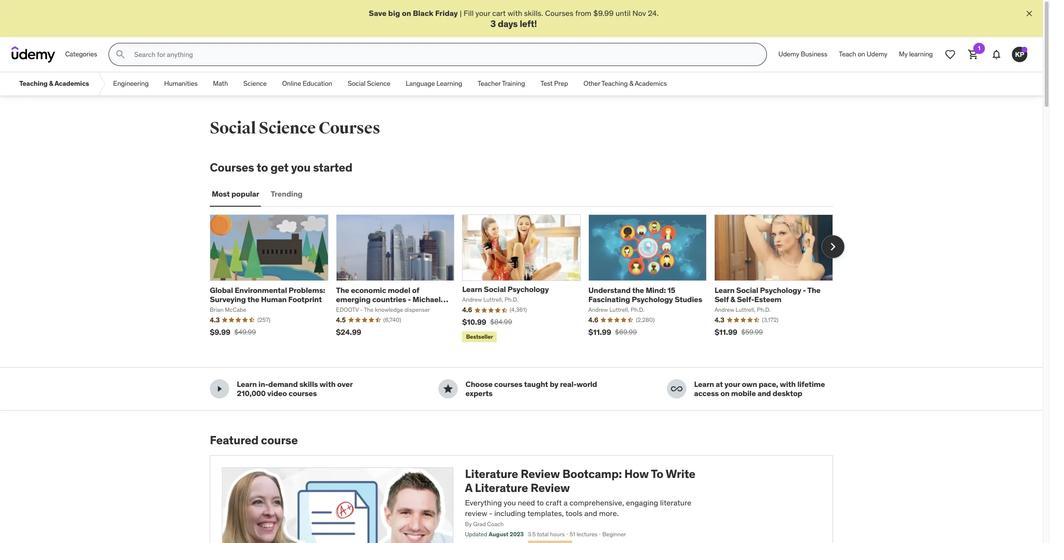 Task type: describe. For each thing, give the bounding box(es) containing it.
science link
[[236, 72, 274, 96]]

by
[[550, 380, 558, 389]]

online education
[[282, 79, 332, 88]]

updated
[[465, 531, 487, 538]]

choose
[[465, 380, 493, 389]]

a
[[564, 498, 568, 508]]

other teaching & academics link
[[576, 72, 675, 96]]

lectures
[[577, 531, 597, 538]]

|
[[460, 8, 462, 18]]

fill
[[464, 8, 474, 18]]

at
[[716, 380, 723, 389]]

2 udemy from the left
[[867, 50, 887, 59]]

to inside literature review bootcamp: how to write a literature review everything you need to craft a comprehensive, engaging literature review - including templates, tools and more. by grad coach
[[537, 498, 544, 508]]

teacher training
[[478, 79, 525, 88]]

teacher
[[478, 79, 501, 88]]

hours
[[550, 531, 565, 538]]

psychology inside understand the mind: 15 fascinating psychology studies
[[632, 295, 673, 304]]

featured
[[210, 433, 259, 448]]

to
[[651, 467, 663, 482]]

footprint
[[288, 295, 322, 304]]

2 vertical spatial courses
[[210, 160, 254, 175]]

review
[[465, 509, 487, 519]]

studies
[[675, 295, 702, 304]]

notifications image
[[991, 49, 1002, 60]]

social science courses
[[210, 118, 380, 139]]

24.
[[648, 8, 659, 18]]

51
[[570, 531, 575, 538]]

medium image for learn in-demand skills with over 210,000 video courses
[[214, 384, 225, 395]]

august
[[489, 531, 508, 538]]

you inside literature review bootcamp: how to write a literature review everything you need to craft a comprehensive, engaging literature review - including templates, tools and more. by grad coach
[[504, 498, 516, 508]]

engineering link
[[105, 72, 156, 96]]

including
[[494, 509, 526, 519]]

business
[[801, 50, 827, 59]]

0 horizontal spatial &
[[49, 79, 53, 88]]

learning
[[909, 50, 933, 59]]

global
[[210, 285, 233, 295]]

on inside save big on black friday | fill your cart with skills. courses from $9.99 until nov 24. 3 days left!
[[402, 8, 411, 18]]

& inside learn social psychology - the self & self-esteem
[[730, 295, 735, 304]]

comprehensive,
[[570, 498, 624, 508]]

experts
[[465, 389, 493, 399]]

1 link
[[962, 43, 985, 66]]

courses inside save big on black friday | fill your cart with skills. courses from $9.99 until nov 24. 3 days left!
[[545, 8, 573, 18]]

cart
[[492, 8, 506, 18]]

1 vertical spatial on
[[858, 50, 865, 59]]

teach
[[839, 50, 856, 59]]

bootcamp:
[[562, 467, 622, 482]]

big
[[388, 8, 400, 18]]

online
[[282, 79, 301, 88]]

carousel element
[[210, 215, 845, 345]]

wishlist image
[[944, 49, 956, 60]]

math
[[213, 79, 228, 88]]

understand the mind: 15 fascinating psychology studies
[[588, 285, 702, 304]]

categories button
[[59, 43, 103, 66]]

model
[[388, 285, 410, 295]]

$9.99
[[593, 8, 614, 18]]

learn social psychology - the self & self-esteem link
[[715, 285, 821, 304]]

close image
[[1025, 9, 1034, 18]]

1 horizontal spatial &
[[629, 79, 633, 88]]

prep
[[554, 79, 568, 88]]

teaching inside 'teaching & academics' link
[[19, 79, 48, 88]]

arrow pointing to subcategory menu links image
[[97, 72, 105, 96]]

social inside learn social psychology - the self & self-esteem
[[736, 285, 758, 295]]

nov
[[633, 8, 646, 18]]

learn social psychology
[[462, 285, 549, 294]]

trending
[[271, 189, 303, 199]]

the economic model of emerging countries - michael spence
[[336, 285, 441, 314]]

udemy business
[[778, 50, 827, 59]]

pace,
[[759, 380, 778, 389]]

teach on udemy link
[[833, 43, 893, 66]]

literature review bootcamp: how to write a literature review everything you need to craft a comprehensive, engaging literature review - including templates, tools and more. by grad coach
[[465, 467, 695, 528]]

learn social psychology - the self & self-esteem
[[715, 285, 821, 304]]

2 academics from the left
[[635, 79, 667, 88]]

learn social psychology link
[[462, 285, 549, 294]]

social science link
[[340, 72, 398, 96]]

get
[[270, 160, 289, 175]]

0 vertical spatial you
[[291, 160, 311, 175]]

with inside the learn in-demand skills with over 210,000 video courses
[[320, 380, 336, 389]]

other
[[584, 79, 600, 88]]

the inside the economic model of emerging countries - michael spence
[[336, 285, 349, 295]]

coach
[[487, 521, 504, 528]]

teaching inside other teaching & academics link
[[601, 79, 628, 88]]

math link
[[205, 72, 236, 96]]

learning
[[436, 79, 462, 88]]

3.5 total hours
[[528, 531, 565, 538]]

teach on udemy
[[839, 50, 887, 59]]

51 lectures
[[570, 531, 597, 538]]

test prep
[[540, 79, 568, 88]]

self-
[[737, 295, 754, 304]]

my learning
[[899, 50, 933, 59]]

and inside learn at your own pace, with lifetime access on mobile and desktop
[[758, 389, 771, 399]]

problems:
[[289, 285, 325, 295]]

and inside literature review bootcamp: how to write a literature review everything you need to craft a comprehensive, engaging literature review - including templates, tools and more. by grad coach
[[584, 509, 597, 519]]

learn for learn social psychology
[[462, 285, 482, 294]]

from
[[575, 8, 591, 18]]

language learning link
[[398, 72, 470, 96]]

engineering
[[113, 79, 149, 88]]

own
[[742, 380, 757, 389]]

black
[[413, 8, 433, 18]]

test
[[540, 79, 553, 88]]

the inside understand the mind: 15 fascinating psychology studies
[[632, 285, 644, 295]]

science right math
[[243, 79, 267, 88]]

literature
[[660, 498, 691, 508]]



Task type: vqa. For each thing, say whether or not it's contained in the screenshot.
small image inside the Coding Exercise button
no



Task type: locate. For each thing, give the bounding box(es) containing it.
engaging
[[626, 498, 658, 508]]

udemy business link
[[773, 43, 833, 66]]

science up courses to get you started
[[259, 118, 316, 139]]

2 vertical spatial on
[[720, 389, 730, 399]]

1 horizontal spatial medium image
[[671, 384, 683, 395]]

1 vertical spatial your
[[725, 380, 740, 389]]

video
[[267, 389, 287, 399]]

2 horizontal spatial courses
[[545, 8, 573, 18]]

210,000
[[237, 389, 266, 399]]

beginner
[[602, 531, 626, 538]]

1 horizontal spatial you
[[504, 498, 516, 508]]

medium image left 210,000
[[214, 384, 225, 395]]

the economic model of emerging countries - michael spence link
[[336, 285, 448, 314]]

2 horizontal spatial psychology
[[760, 285, 801, 295]]

courses left 'taught'
[[494, 380, 523, 389]]

with inside learn at your own pace, with lifetime access on mobile and desktop
[[780, 380, 796, 389]]

0 horizontal spatial courses
[[210, 160, 254, 175]]

with inside save big on black friday | fill your cart with skills. courses from $9.99 until nov 24. 3 days left!
[[508, 8, 522, 18]]

1 horizontal spatial to
[[537, 498, 544, 508]]

1 horizontal spatial on
[[720, 389, 730, 399]]

to left get
[[257, 160, 268, 175]]

0 vertical spatial to
[[257, 160, 268, 175]]

the inside global environmental problems: surveying the human footprint
[[247, 295, 259, 304]]

1 the from the left
[[336, 285, 349, 295]]

my learning link
[[893, 43, 939, 66]]

until
[[616, 8, 631, 18]]

your right fill
[[476, 8, 490, 18]]

1 horizontal spatial courses
[[494, 380, 523, 389]]

15
[[668, 285, 675, 295]]

& right self
[[730, 295, 735, 304]]

1 academics from the left
[[54, 79, 89, 88]]

0 horizontal spatial -
[[408, 295, 411, 304]]

on
[[402, 8, 411, 18], [858, 50, 865, 59], [720, 389, 730, 399]]

tools
[[566, 509, 583, 519]]

the up spence
[[336, 285, 349, 295]]

0 horizontal spatial teaching
[[19, 79, 48, 88]]

0 vertical spatial and
[[758, 389, 771, 399]]

1 horizontal spatial the
[[632, 285, 644, 295]]

review
[[521, 467, 560, 482], [531, 481, 570, 496]]

humanities
[[164, 79, 198, 88]]

science
[[243, 79, 267, 88], [367, 79, 390, 88], [259, 118, 316, 139]]

left!
[[520, 18, 537, 30]]

on right teach
[[858, 50, 865, 59]]

in-
[[258, 380, 268, 389]]

environmental
[[235, 285, 287, 295]]

medium image for learn at your own pace, with lifetime access on mobile and desktop
[[671, 384, 683, 395]]

1 vertical spatial and
[[584, 509, 597, 519]]

featured course
[[210, 433, 298, 448]]

- inside the economic model of emerging countries - michael spence
[[408, 295, 411, 304]]

psychology for learn social psychology - the self & self-esteem
[[760, 285, 801, 295]]

1 teaching from the left
[[19, 79, 48, 88]]

shopping cart with 1 item image
[[968, 49, 979, 60]]

most popular button
[[210, 183, 261, 206]]

learn inside learn social psychology - the self & self-esteem
[[715, 285, 735, 295]]

you up including
[[504, 498, 516, 508]]

-
[[803, 285, 806, 295], [408, 295, 411, 304], [489, 509, 492, 519]]

save
[[369, 8, 387, 18]]

and right own
[[758, 389, 771, 399]]

courses inside choose courses taught by real-world experts
[[494, 380, 523, 389]]

demand
[[268, 380, 298, 389]]

economic
[[351, 285, 386, 295]]

taught
[[524, 380, 548, 389]]

social science
[[348, 79, 390, 88]]

2 horizontal spatial on
[[858, 50, 865, 59]]

- inside learn social psychology - the self & self-esteem
[[803, 285, 806, 295]]

0 horizontal spatial udemy
[[778, 50, 799, 59]]

0 horizontal spatial medium image
[[214, 384, 225, 395]]

teaching & academics link
[[12, 72, 97, 96]]

learn for learn in-demand skills with over 210,000 video courses
[[237, 380, 257, 389]]

teaching down udemy "image"
[[19, 79, 48, 88]]

science left language
[[367, 79, 390, 88]]

1 medium image from the left
[[214, 384, 225, 395]]

with right pace,
[[780, 380, 796, 389]]

to up templates, in the right of the page
[[537, 498, 544, 508]]

human
[[261, 295, 287, 304]]

teacher training link
[[470, 72, 533, 96]]

courses up started
[[319, 118, 380, 139]]

on inside learn at your own pace, with lifetime access on mobile and desktop
[[720, 389, 730, 399]]

categories
[[65, 50, 97, 59]]

submit search image
[[115, 49, 127, 60]]

humanities link
[[156, 72, 205, 96]]

understand
[[588, 285, 631, 295]]

medium image
[[214, 384, 225, 395], [671, 384, 683, 395]]

udemy left business
[[778, 50, 799, 59]]

medium image
[[442, 384, 454, 395]]

psychology
[[508, 285, 549, 294], [760, 285, 801, 295], [632, 295, 673, 304]]

more.
[[599, 509, 619, 519]]

1 horizontal spatial teaching
[[601, 79, 628, 88]]

udemy image
[[12, 46, 55, 63]]

on left mobile on the right bottom of the page
[[720, 389, 730, 399]]

0 vertical spatial courses
[[545, 8, 573, 18]]

the inside learn social psychology - the self & self-esteem
[[807, 285, 821, 295]]

medium image left the access
[[671, 384, 683, 395]]

1 horizontal spatial udemy
[[867, 50, 887, 59]]

learn inside learn at your own pace, with lifetime access on mobile and desktop
[[694, 380, 714, 389]]

craft
[[546, 498, 562, 508]]

how
[[624, 467, 649, 482]]

courses
[[545, 8, 573, 18], [319, 118, 380, 139], [210, 160, 254, 175]]

the right esteem
[[807, 285, 821, 295]]

2 horizontal spatial with
[[780, 380, 796, 389]]

courses right video
[[289, 389, 317, 399]]

0 horizontal spatial with
[[320, 380, 336, 389]]

teaching right the other
[[601, 79, 628, 88]]

courses left from
[[545, 8, 573, 18]]

0 vertical spatial your
[[476, 8, 490, 18]]

1 udemy from the left
[[778, 50, 799, 59]]

2 horizontal spatial &
[[730, 295, 735, 304]]

udemy
[[778, 50, 799, 59], [867, 50, 887, 59]]

language
[[406, 79, 435, 88]]

2 teaching from the left
[[601, 79, 628, 88]]

learn inside the learn in-demand skills with over 210,000 video courses
[[237, 380, 257, 389]]

the
[[336, 285, 349, 295], [807, 285, 821, 295]]

other teaching & academics
[[584, 79, 667, 88]]

by
[[465, 521, 472, 528]]

with left over
[[320, 380, 336, 389]]

your inside learn at your own pace, with lifetime access on mobile and desktop
[[725, 380, 740, 389]]

the left mind:
[[632, 285, 644, 295]]

1 vertical spatial to
[[537, 498, 544, 508]]

the left human
[[247, 295, 259, 304]]

teaching
[[19, 79, 48, 88], [601, 79, 628, 88]]

you right get
[[291, 160, 311, 175]]

courses inside the learn in-demand skills with over 210,000 video courses
[[289, 389, 317, 399]]

0 horizontal spatial the
[[247, 295, 259, 304]]

- inside literature review bootcamp: how to write a literature review everything you need to craft a comprehensive, engaging literature review - including templates, tools and more. by grad coach
[[489, 509, 492, 519]]

courses
[[494, 380, 523, 389], [289, 389, 317, 399]]

1 horizontal spatial psychology
[[632, 295, 673, 304]]

1 horizontal spatial and
[[758, 389, 771, 399]]

write
[[666, 467, 695, 482]]

3.5
[[528, 531, 536, 538]]

teaching & academics
[[19, 79, 89, 88]]

science for social science
[[367, 79, 390, 88]]

with up days
[[508, 8, 522, 18]]

0 horizontal spatial to
[[257, 160, 268, 175]]

you have alerts image
[[1022, 47, 1027, 53]]

2 horizontal spatial -
[[803, 285, 806, 295]]

1 vertical spatial you
[[504, 498, 516, 508]]

courses up most popular at the top left of page
[[210, 160, 254, 175]]

skills.
[[524, 8, 543, 18]]

training
[[502, 79, 525, 88]]

psychology for learn social psychology
[[508, 285, 549, 294]]

science for social science courses
[[259, 118, 316, 139]]

on right big
[[402, 8, 411, 18]]

0 horizontal spatial your
[[476, 8, 490, 18]]

save big on black friday | fill your cart with skills. courses from $9.99 until nov 24. 3 days left!
[[369, 8, 659, 30]]

2 the from the left
[[807, 285, 821, 295]]

udemy inside 'link'
[[778, 50, 799, 59]]

days
[[498, 18, 518, 30]]

desktop
[[773, 389, 802, 399]]

learn for learn at your own pace, with lifetime access on mobile and desktop
[[694, 380, 714, 389]]

michael
[[413, 295, 441, 304]]

fascinating
[[588, 295, 630, 304]]

learn for learn social psychology - the self & self-esteem
[[715, 285, 735, 295]]

surveying
[[210, 295, 246, 304]]

templates,
[[527, 509, 564, 519]]

started
[[313, 160, 353, 175]]

your right at
[[725, 380, 740, 389]]

2023
[[510, 531, 524, 538]]

need
[[518, 498, 535, 508]]

spence
[[336, 304, 363, 314]]

kp
[[1015, 50, 1024, 59]]

& down udemy "image"
[[49, 79, 53, 88]]

- up coach
[[489, 509, 492, 519]]

education
[[303, 79, 332, 88]]

mind:
[[646, 285, 666, 295]]

3
[[490, 18, 496, 30]]

1 horizontal spatial courses
[[319, 118, 380, 139]]

0 horizontal spatial on
[[402, 8, 411, 18]]

over
[[337, 380, 353, 389]]

academics
[[54, 79, 89, 88], [635, 79, 667, 88]]

0 horizontal spatial psychology
[[508, 285, 549, 294]]

trending button
[[269, 183, 304, 206]]

0 horizontal spatial and
[[584, 509, 597, 519]]

0 vertical spatial on
[[402, 8, 411, 18]]

test prep link
[[533, 72, 576, 96]]

understand the mind: 15 fascinating psychology studies link
[[588, 285, 702, 304]]

my
[[899, 50, 908, 59]]

learn at your own pace, with lifetime access on mobile and desktop
[[694, 380, 825, 399]]

world
[[577, 380, 597, 389]]

skills
[[299, 380, 318, 389]]

your inside save big on black friday | fill your cart with skills. courses from $9.99 until nov 24. 3 days left!
[[476, 8, 490, 18]]

1 horizontal spatial your
[[725, 380, 740, 389]]

and down comprehensive,
[[584, 509, 597, 519]]

1 vertical spatial courses
[[319, 118, 380, 139]]

0 horizontal spatial you
[[291, 160, 311, 175]]

0 horizontal spatial courses
[[289, 389, 317, 399]]

- right esteem
[[803, 285, 806, 295]]

1 horizontal spatial academics
[[635, 79, 667, 88]]

updated august 2023
[[465, 531, 524, 538]]

0 horizontal spatial academics
[[54, 79, 89, 88]]

udemy left my
[[867, 50, 887, 59]]

of
[[412, 285, 419, 295]]

1 horizontal spatial -
[[489, 509, 492, 519]]

next image
[[825, 239, 841, 255]]

1 horizontal spatial the
[[807, 285, 821, 295]]

1 horizontal spatial with
[[508, 8, 522, 18]]

courses to get you started
[[210, 160, 353, 175]]

psychology inside learn social psychology - the self & self-esteem
[[760, 285, 801, 295]]

Search for anything text field
[[132, 46, 755, 63]]

- left of
[[408, 295, 411, 304]]

0 horizontal spatial the
[[336, 285, 349, 295]]

& right the other
[[629, 79, 633, 88]]

lifetime
[[797, 380, 825, 389]]

2 medium image from the left
[[671, 384, 683, 395]]



